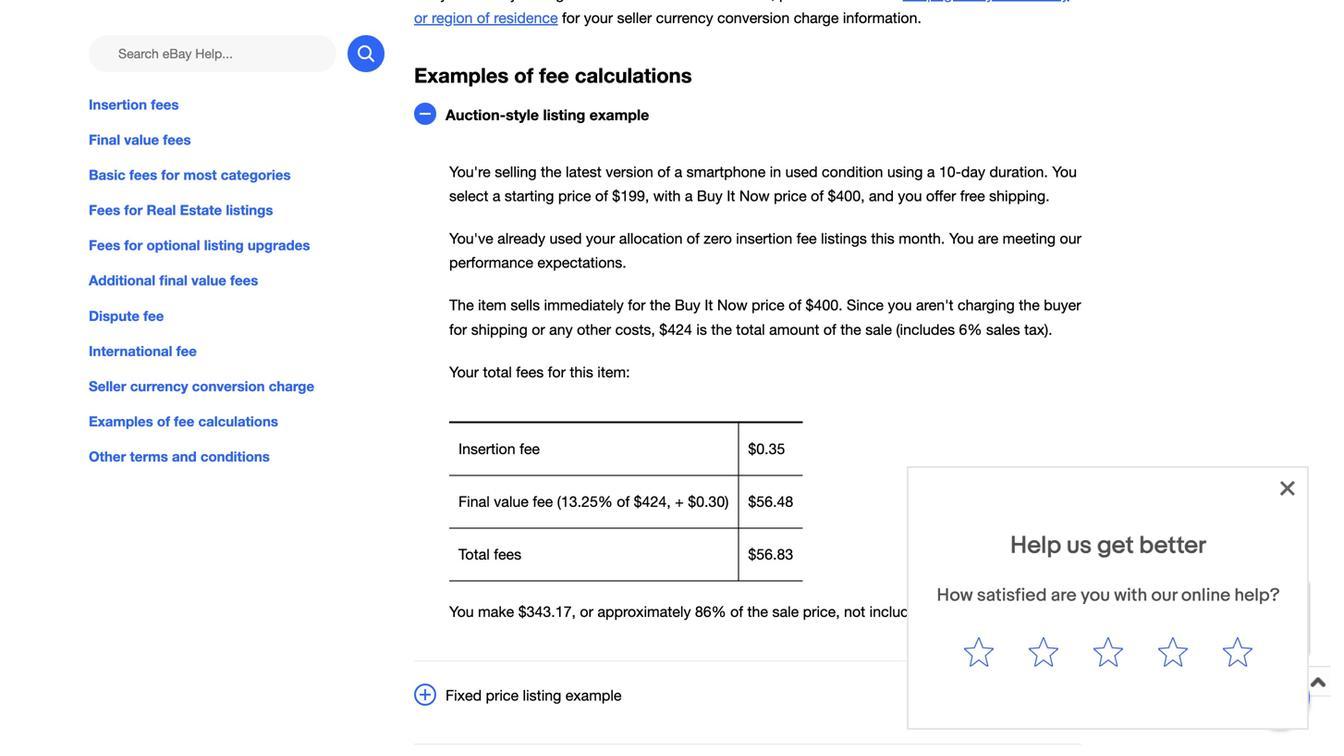 Task type: locate. For each thing, give the bounding box(es) containing it.
the up the tax).
[[1020, 297, 1040, 314]]

or down from
[[1236, 611, 1248, 626]]

(13.25%
[[557, 493, 613, 510]]

is
[[697, 321, 708, 338]]

0 vertical spatial and
[[869, 187, 894, 204]]

and right terms
[[172, 448, 197, 465]]

meeting
[[1003, 230, 1056, 247]]

1 vertical spatial charge
[[269, 378, 315, 394]]

86%
[[695, 603, 727, 620]]

1 horizontal spatial our
[[1089, 611, 1108, 626]]

used up the expectations.
[[550, 230, 582, 247]]

0 horizontal spatial used
[[550, 230, 582, 247]]

you right since
[[888, 297, 913, 314]]

you make $343.17, or approximately 86% of the sale price, not including shipping costs.
[[450, 603, 1035, 620]]

0 vertical spatial it
[[727, 187, 736, 204]]

most
[[184, 167, 217, 183]]

0 horizontal spatial charge
[[269, 378, 315, 394]]

2 fees from the top
[[89, 237, 120, 254]]

insertion
[[89, 96, 147, 113], [459, 440, 516, 457]]

of up with
[[658, 163, 671, 180]]

other terms and conditions link
[[89, 446, 385, 467]]

performance
[[450, 254, 534, 271]]

fee up other terms and conditions
[[174, 413, 195, 430]]

0 vertical spatial our
[[1061, 230, 1082, 247]]

fee inside fee page for your country or region of residence
[[903, 0, 924, 2]]

1 vertical spatial listings
[[821, 230, 868, 247]]

1 vertical spatial now
[[718, 297, 748, 314]]

seller
[[89, 378, 126, 394]]

fees for real estate listings link
[[89, 200, 385, 220]]

calculations down seller currency conversion charge link
[[198, 413, 278, 430]]

0 vertical spatial you
[[899, 187, 923, 204]]

1 vertical spatial you
[[888, 297, 913, 314]]

listing
[[543, 106, 586, 123], [204, 237, 244, 254], [523, 687, 562, 704]]

of up terms
[[157, 413, 170, 430]]

0 vertical spatial you
[[1053, 163, 1078, 180]]

international fee link
[[89, 341, 385, 361]]

1 horizontal spatial final
[[459, 493, 490, 510]]

1 vertical spatial you
[[950, 230, 974, 247]]

0 vertical spatial insertion
[[89, 96, 147, 113]]

our right meeting
[[1061, 230, 1082, 247]]

currency right seller
[[656, 9, 714, 26]]

examples of fee calculations up other terms and conditions
[[89, 413, 278, 430]]

0 horizontal spatial total
[[483, 363, 512, 381]]

used right in
[[786, 163, 818, 180]]

the right 86%
[[748, 603, 769, 620]]

calculations
[[575, 63, 692, 87], [198, 413, 278, 430]]

1 vertical spatial value
[[192, 272, 226, 289]]

shipping.
[[990, 187, 1050, 204]]

for up additional
[[124, 237, 143, 254]]

price right fixed
[[486, 687, 519, 704]]

listings inside you've already used your allocation of zero insertion fee listings this month. you are meeting our performance expectations.
[[821, 230, 868, 247]]

shipping left costs.
[[934, 603, 990, 620]]

0 horizontal spatial conversion
[[192, 378, 265, 394]]

examples of fee calculations up auction-style listing example
[[414, 63, 692, 87]]

total right your
[[483, 363, 512, 381]]

you left make
[[450, 603, 474, 620]]

your inside you've already used your allocation of zero insertion fee listings this month. you are meeting our performance expectations.
[[586, 230, 615, 247]]

0 vertical spatial this
[[872, 230, 895, 247]]

the right is
[[712, 321, 732, 338]]

total
[[459, 546, 490, 563]]

your for for
[[987, 0, 1016, 2]]

price up amount
[[752, 297, 785, 314]]

0 vertical spatial final
[[89, 131, 120, 148]]

buy down "smartphone"
[[697, 187, 723, 204]]

0 vertical spatial calculations
[[575, 63, 692, 87]]

0 horizontal spatial insertion
[[89, 96, 147, 113]]

this inside you've already used your allocation of zero insertion fee listings this month. you are meeting our performance expectations.
[[872, 230, 895, 247]]

0 vertical spatial shipping
[[471, 321, 528, 338]]

you left the are
[[950, 230, 974, 247]]

$199,
[[613, 187, 650, 204]]

optional
[[147, 237, 200, 254]]

calculations down seller
[[575, 63, 692, 87]]

0 vertical spatial buy
[[697, 187, 723, 204]]

style
[[506, 106, 539, 123]]

0 vertical spatial now
[[740, 187, 770, 204]]

insertion inside "link"
[[89, 96, 147, 113]]

1 horizontal spatial examples
[[414, 63, 509, 87]]

value down insertion fee
[[494, 493, 529, 510]]

it down "smartphone"
[[727, 187, 736, 204]]

examples down seller at the bottom left
[[89, 413, 153, 430]]

value
[[124, 131, 159, 148], [192, 272, 226, 289], [494, 493, 529, 510]]

listings down $400,
[[821, 230, 868, 247]]

0 horizontal spatial this
[[570, 363, 594, 381]]

you inside 'you're selling the latest version of a smartphone in used condition using a 10-day duration. you select a starting price of $199, with a buy it now price of $400, and you offer free shipping.'
[[1053, 163, 1078, 180]]

1 vertical spatial total
[[483, 363, 512, 381]]

0 vertical spatial value
[[124, 131, 159, 148]]

1 fees from the top
[[89, 202, 120, 218]]

now down you've already used your allocation of zero insertion fee listings this month. you are meeting our performance expectations. on the top of the page
[[718, 297, 748, 314]]

charge down international fee link
[[269, 378, 315, 394]]

you inside the item sells immediately for the buy it now price of $400. since you aren't charging the buyer for shipping or any other costs, $424 is the total amount of the sale (includes 6% sales tax).
[[888, 297, 913, 314]]

fee up auction-style listing example
[[539, 63, 570, 87]]

fixed price listing example
[[446, 687, 622, 704]]

fee inside you've already used your allocation of zero insertion fee listings this month. you are meeting our performance expectations.
[[797, 230, 817, 247]]

1 horizontal spatial this
[[872, 230, 895, 247]]

a up with
[[675, 163, 683, 180]]

this left month.
[[872, 230, 895, 247]]

additional
[[89, 272, 156, 289]]

1 horizontal spatial value
[[192, 272, 226, 289]]

listing right the style
[[543, 106, 586, 123]]

listing right fixed
[[523, 687, 562, 704]]

your inside fee page for your country or region of residence
[[987, 0, 1016, 2]]

$56.83
[[749, 546, 794, 563]]

of up amount
[[789, 297, 802, 314]]

the down since
[[841, 321, 862, 338]]

zero
[[704, 230, 732, 247]]

1 horizontal spatial total
[[737, 321, 766, 338]]

0 vertical spatial used
[[786, 163, 818, 180]]

starting
[[505, 187, 555, 204]]

fee
[[903, 0, 924, 2], [539, 63, 570, 87], [797, 230, 817, 247], [144, 307, 164, 324], [176, 343, 197, 359], [174, 413, 195, 430], [520, 440, 540, 457], [533, 493, 553, 510]]

your left country
[[987, 0, 1016, 2]]

0 vertical spatial fees
[[89, 202, 120, 218]]

1 vertical spatial buy
[[675, 297, 701, 314]]

charge left information.
[[794, 9, 839, 26]]

or inside fee page for your country or region of residence
[[414, 9, 428, 26]]

listings
[[226, 202, 273, 218], [821, 230, 868, 247]]

0 horizontal spatial our
[[1061, 230, 1082, 247]]

fees down fees for optional listing upgrades link
[[230, 272, 258, 289]]

examples
[[414, 63, 509, 87], [89, 413, 153, 430]]

insertion down your
[[459, 440, 516, 457]]

0 vertical spatial total
[[737, 321, 766, 338]]

1 vertical spatial shipping
[[934, 603, 990, 620]]

insertion fee
[[459, 440, 540, 457]]

example
[[590, 106, 650, 123], [566, 687, 622, 704]]

currency down international fee
[[130, 378, 188, 394]]

the inside get the help you need from our automated assistant, or contact an agent.
[[1114, 592, 1132, 608]]

of left 'zero'
[[687, 230, 700, 247]]

examples up auction-
[[414, 63, 509, 87]]

value for final value fee (13.25% of $424, + $0.30)
[[494, 493, 529, 510]]

now inside 'you're selling the latest version of a smartphone in used condition using a 10-day duration. you select a starting price of $199, with a buy it now price of $400, and you offer free shipping.'
[[740, 187, 770, 204]]

sale
[[866, 321, 893, 338], [773, 603, 799, 620]]

costs,
[[616, 321, 656, 338]]

need
[[1189, 592, 1217, 608]]

0 vertical spatial your
[[987, 0, 1016, 2]]

$424,
[[634, 493, 671, 510]]

1 horizontal spatial charge
[[794, 9, 839, 26]]

1 vertical spatial final
[[459, 493, 490, 510]]

immediately
[[544, 297, 624, 314]]

0 horizontal spatial currency
[[130, 378, 188, 394]]

1 vertical spatial fees
[[89, 237, 120, 254]]

0 horizontal spatial value
[[124, 131, 159, 148]]

1 horizontal spatial sale
[[866, 321, 893, 338]]

1 horizontal spatial and
[[869, 187, 894, 204]]

this left item:
[[570, 363, 594, 381]]

select
[[450, 187, 489, 204]]

fees
[[89, 202, 120, 218], [89, 237, 120, 254]]

0 vertical spatial examples of fee calculations
[[414, 63, 692, 87]]

basic
[[89, 167, 126, 183]]

fees up additional
[[89, 237, 120, 254]]

or right $343.17,
[[580, 603, 594, 620]]

buy up $424
[[675, 297, 701, 314]]

for your seller currency conversion charge information.
[[558, 9, 922, 26]]

are
[[979, 230, 999, 247]]

10-
[[940, 163, 962, 180]]

sale left price,
[[773, 603, 799, 620]]

for left most
[[161, 167, 180, 183]]

latest
[[566, 163, 602, 180]]

2 vertical spatial your
[[586, 230, 615, 247]]

of right region
[[477, 9, 490, 26]]

example for fixed price listing example
[[566, 687, 622, 704]]

2 horizontal spatial value
[[494, 493, 529, 510]]

it inside the item sells immediately for the buy it now price of $400. since you aren't charging the buyer for shipping or any other costs, $424 is the total amount of the sale (includes 6% sales tax).
[[705, 297, 714, 314]]

listing for fixed
[[523, 687, 562, 704]]

you down 'using'
[[899, 187, 923, 204]]

1 vertical spatial sale
[[773, 603, 799, 620]]

it up is
[[705, 297, 714, 314]]

your up the expectations.
[[586, 230, 615, 247]]

price
[[559, 187, 592, 204], [774, 187, 807, 204], [752, 297, 785, 314], [486, 687, 519, 704]]

0 horizontal spatial sale
[[773, 603, 799, 620]]

for up costs,
[[628, 297, 646, 314]]

0 horizontal spatial and
[[172, 448, 197, 465]]

listings down categories
[[226, 202, 273, 218]]

seller
[[617, 9, 652, 26]]

fee left (13.25%
[[533, 493, 553, 510]]

fees for optional listing upgrades
[[89, 237, 310, 254]]

1 horizontal spatial insertion
[[459, 440, 516, 457]]

1 vertical spatial our
[[1089, 611, 1108, 626]]

our inside get the help you need from our automated assistant, or contact an agent.
[[1089, 611, 1108, 626]]

1 vertical spatial and
[[172, 448, 197, 465]]

1 vertical spatial calculations
[[198, 413, 278, 430]]

and down 'using'
[[869, 187, 894, 204]]

listing for auction-
[[543, 106, 586, 123]]

your left seller
[[584, 9, 613, 26]]

2 vertical spatial listing
[[523, 687, 562, 704]]

not
[[845, 603, 866, 620]]

0 vertical spatial listings
[[226, 202, 273, 218]]

charge
[[794, 9, 839, 26], [269, 378, 315, 394]]

final
[[159, 272, 188, 289]]

2 vertical spatial you
[[1164, 592, 1185, 608]]

fees up final value fees
[[151, 96, 179, 113]]

you right duration.
[[1053, 163, 1078, 180]]

1 vertical spatial examples of fee calculations
[[89, 413, 278, 430]]

estate
[[180, 202, 222, 218]]

now down "smartphone"
[[740, 187, 770, 204]]

1 vertical spatial used
[[550, 230, 582, 247]]

0 vertical spatial examples
[[414, 63, 509, 87]]

1 horizontal spatial you
[[950, 230, 974, 247]]

fee right insertion on the top of the page
[[797, 230, 817, 247]]

fees down the basic
[[89, 202, 120, 218]]

value down insertion fees
[[124, 131, 159, 148]]

1 vertical spatial insertion
[[459, 440, 516, 457]]

0 vertical spatial listing
[[543, 106, 586, 123]]

final up the basic
[[89, 131, 120, 148]]

value right final
[[192, 272, 226, 289]]

in
[[770, 163, 782, 180]]

1 horizontal spatial used
[[786, 163, 818, 180]]

0 horizontal spatial calculations
[[198, 413, 278, 430]]

your total fees for this item:
[[450, 363, 630, 381]]

shipping down item
[[471, 321, 528, 338]]

for inside fee page for your country or region of residence
[[965, 0, 983, 2]]

1 horizontal spatial conversion
[[718, 9, 790, 26]]

0 vertical spatial charge
[[794, 9, 839, 26]]

final up total
[[459, 493, 490, 510]]

the right get
[[1114, 592, 1132, 608]]

insertion
[[737, 230, 793, 247]]

for down the
[[450, 321, 467, 338]]

1 vertical spatial example
[[566, 687, 622, 704]]

or left region
[[414, 9, 428, 26]]

0 horizontal spatial examples of fee calculations
[[89, 413, 278, 430]]

of left $199,
[[596, 187, 609, 204]]

0 vertical spatial currency
[[656, 9, 714, 26]]

total left amount
[[737, 321, 766, 338]]

1 vertical spatial currency
[[130, 378, 188, 394]]

0 horizontal spatial it
[[705, 297, 714, 314]]

of inside fee page for your country or region of residence
[[477, 9, 490, 26]]

0 vertical spatial conversion
[[718, 9, 790, 26]]

0 horizontal spatial shipping
[[471, 321, 528, 338]]

1 vertical spatial it
[[705, 297, 714, 314]]

0 vertical spatial sale
[[866, 321, 893, 338]]

1 vertical spatial examples
[[89, 413, 153, 430]]

with
[[654, 187, 681, 204]]

and
[[869, 187, 894, 204], [172, 448, 197, 465]]

0 horizontal spatial final
[[89, 131, 120, 148]]

0 horizontal spatial you
[[450, 603, 474, 620]]

6%
[[960, 321, 983, 338]]

fees for fees for real estate listings
[[89, 202, 120, 218]]

for right page
[[965, 0, 983, 2]]

you right help
[[1164, 592, 1185, 608]]

it
[[727, 187, 736, 204], [705, 297, 714, 314]]

1 horizontal spatial listings
[[821, 230, 868, 247]]

insertion up final value fees
[[89, 96, 147, 113]]

assistant,
[[1177, 611, 1232, 626]]

fee left page
[[903, 0, 924, 2]]

calculations inside examples of fee calculations link
[[198, 413, 278, 430]]

additional final value fees
[[89, 272, 258, 289]]

buy
[[697, 187, 723, 204], [675, 297, 701, 314]]

buyer
[[1045, 297, 1082, 314]]

your
[[987, 0, 1016, 2], [584, 9, 613, 26], [586, 230, 615, 247]]

our down get
[[1089, 611, 1108, 626]]

or left the any on the left
[[532, 321, 545, 338]]

2 vertical spatial value
[[494, 493, 529, 510]]

fees for real estate listings
[[89, 202, 273, 218]]

sale down since
[[866, 321, 893, 338]]

item:
[[598, 363, 630, 381]]

final value fees
[[89, 131, 191, 148]]

it inside 'you're selling the latest version of a smartphone in used condition using a 10-day duration. you select a starting price of $199, with a buy it now price of $400, and you offer free shipping.'
[[727, 187, 736, 204]]

allocation
[[620, 230, 683, 247]]

2 horizontal spatial you
[[1053, 163, 1078, 180]]

price down in
[[774, 187, 807, 204]]

+
[[675, 493, 684, 510]]

$400.
[[806, 297, 843, 314]]

of left $400,
[[811, 187, 824, 204]]

0 vertical spatial example
[[590, 106, 650, 123]]

1 horizontal spatial it
[[727, 187, 736, 204]]



Task type: describe. For each thing, give the bounding box(es) containing it.
any
[[550, 321, 573, 338]]

insertion fees link
[[89, 94, 385, 115]]

buy inside the item sells immediately for the buy it now price of $400. since you aren't charging the buyer for shipping or any other costs, $424 is the total amount of the sale (includes 6% sales tax).
[[675, 297, 701, 314]]

auction-style listing example
[[446, 106, 650, 123]]

2 vertical spatial you
[[450, 603, 474, 620]]

fee up international fee
[[144, 307, 164, 324]]

fee down your total fees for this item:
[[520, 440, 540, 457]]

get the help you need from our automated assistant, or contact an agent. tooltip
[[1080, 591, 1256, 647]]

you've already used your allocation of zero insertion fee listings this month. you are meeting our performance expectations.
[[450, 230, 1082, 271]]

automated
[[1111, 611, 1174, 626]]

sales
[[987, 321, 1021, 338]]

day
[[962, 163, 986, 180]]

the inside 'you're selling the latest version of a smartphone in used condition using a 10-day duration. you select a starting price of $199, with a buy it now price of $400, and you offer free shipping.'
[[541, 163, 562, 180]]

now inside the item sells immediately for the buy it now price of $400. since you aren't charging the buyer for shipping or any other costs, $424 is the total amount of the sale (includes 6% sales tax).
[[718, 297, 748, 314]]

and inside 'you're selling the latest version of a smartphone in used condition using a 10-day duration. you select a starting price of $199, with a buy it now price of $400, and you offer free shipping.'
[[869, 187, 894, 204]]

price inside the item sells immediately for the buy it now price of $400. since you aren't charging the buyer for shipping or any other costs, $424 is the total amount of the sale (includes 6% sales tax).
[[752, 297, 785, 314]]

dispute fee
[[89, 307, 164, 324]]

of inside you've already used your allocation of zero insertion fee listings this month. you are meeting our performance expectations.
[[687, 230, 700, 247]]

aren't
[[917, 297, 954, 314]]

used inside 'you're selling the latest version of a smartphone in used condition using a 10-day duration. you select a starting price of $199, with a buy it now price of $400, and you offer free shipping.'
[[786, 163, 818, 180]]

seller currency conversion charge
[[89, 378, 315, 394]]

other
[[89, 448, 126, 465]]

region
[[432, 9, 473, 26]]

1 horizontal spatial examples of fee calculations
[[414, 63, 692, 87]]

the item sells immediately for the buy it now price of $400. since you aren't charging the buyer for shipping or any other costs, $424 is the total amount of the sale (includes 6% sales tax).
[[450, 297, 1082, 338]]

upgrades
[[248, 237, 310, 254]]

or inside get the help you need from our automated assistant, or contact an agent.
[[1236, 611, 1248, 626]]

of inside examples of fee calculations link
[[157, 413, 170, 430]]

1 vertical spatial your
[[584, 9, 613, 26]]

$424
[[660, 321, 693, 338]]

insertion fees
[[89, 96, 179, 113]]

basic fees for most categories link
[[89, 165, 385, 185]]

an
[[1165, 629, 1179, 645]]

you've
[[450, 230, 494, 247]]

fees inside "link"
[[151, 96, 179, 113]]

you inside 'you're selling the latest version of a smartphone in used condition using a 10-day duration. you select a starting price of $199, with a buy it now price of $400, and you offer free shipping.'
[[899, 187, 923, 204]]

country
[[1020, 0, 1070, 2]]

a right with
[[685, 187, 693, 204]]

terms
[[130, 448, 168, 465]]

0 horizontal spatial listings
[[226, 202, 273, 218]]

help
[[1136, 592, 1160, 608]]

price down latest
[[559, 187, 592, 204]]

international fee
[[89, 343, 197, 359]]

fees right total
[[494, 546, 522, 563]]

expectations.
[[538, 254, 627, 271]]

total inside the item sells immediately for the buy it now price of $400. since you aren't charging the buyer for shipping or any other costs, $424 is the total amount of the sale (includes 6% sales tax).
[[737, 321, 766, 338]]

conditions
[[201, 448, 270, 465]]

your for used
[[586, 230, 615, 247]]

you inside you've already used your allocation of zero insertion fee listings this month. you are meeting our performance expectations.
[[950, 230, 974, 247]]

insertion for insertion fees
[[89, 96, 147, 113]]

a left 10-
[[928, 163, 936, 180]]

residence
[[494, 9, 558, 26]]

of right 86%
[[731, 603, 744, 620]]

1 horizontal spatial calculations
[[575, 63, 692, 87]]

price inside dropdown button
[[486, 687, 519, 704]]

1 vertical spatial this
[[570, 363, 594, 381]]

basic fees for most categories
[[89, 167, 291, 183]]

for left real
[[124, 202, 143, 218]]

final value fee (13.25% of $424, + $0.30)
[[459, 493, 729, 510]]

version
[[606, 163, 654, 180]]

fees for fees for optional listing upgrades
[[89, 237, 120, 254]]

price,
[[803, 603, 841, 620]]

of up the style
[[515, 63, 534, 87]]

final value fees link
[[89, 130, 385, 150]]

0 horizontal spatial examples
[[89, 413, 153, 430]]

fees right your
[[516, 363, 544, 381]]

1 vertical spatial conversion
[[192, 378, 265, 394]]

contact
[[1118, 629, 1161, 645]]

already
[[498, 230, 546, 247]]

month.
[[899, 230, 946, 247]]

1 horizontal spatial shipping
[[934, 603, 990, 620]]

agent.
[[1183, 629, 1219, 645]]

of left $424,
[[617, 493, 630, 510]]

approximately
[[598, 603, 691, 620]]

costs.
[[995, 603, 1035, 620]]

dispute fee link
[[89, 306, 385, 326]]

examples of fee calculations link
[[89, 411, 385, 431]]

$0.35
[[749, 440, 786, 457]]

fee up 'seller currency conversion charge'
[[176, 343, 197, 359]]

shipping inside the item sells immediately for the buy it now price of $400. since you aren't charging the buyer for shipping or any other costs, $424 is the total amount of the sale (includes 6% sales tax).
[[471, 321, 528, 338]]

from
[[1221, 592, 1247, 608]]

fees for optional listing upgrades link
[[89, 235, 385, 256]]

condition
[[822, 163, 884, 180]]

the up $424
[[650, 297, 671, 314]]

free
[[961, 187, 986, 204]]

offer
[[927, 187, 957, 204]]

seller currency conversion charge link
[[89, 376, 385, 396]]

including
[[870, 603, 930, 620]]

value for final value fees
[[124, 131, 159, 148]]

(includes
[[897, 321, 956, 338]]

for right residence
[[562, 9, 580, 26]]

additional final value fees link
[[89, 270, 385, 291]]

charging
[[958, 297, 1015, 314]]

item
[[478, 297, 507, 314]]

fixed price listing example button
[[414, 683, 1082, 726]]

final for final value fees
[[89, 131, 120, 148]]

you're selling the latest version of a smartphone in used condition using a 10-day duration. you select a starting price of $199, with a buy it now price of $400, and you offer free shipping.
[[450, 163, 1078, 204]]

$0.30)
[[688, 493, 729, 510]]

fees up basic fees for most categories
[[163, 131, 191, 148]]

categories
[[221, 167, 291, 183]]

Search eBay Help... text field
[[89, 35, 337, 72]]

$56.48
[[749, 493, 794, 510]]

example for auction-style listing example
[[590, 106, 650, 123]]

and inside other terms and conditions link
[[172, 448, 197, 465]]

fixed
[[446, 687, 482, 704]]

auction-style listing example button
[[414, 103, 1082, 145]]

$343.17,
[[519, 603, 576, 620]]

tax).
[[1025, 321, 1053, 338]]

international
[[89, 343, 173, 359]]

or inside the item sells immediately for the buy it now price of $400. since you aren't charging the buyer for shipping or any other costs, $424 is the total amount of the sale (includes 6% sales tax).
[[532, 321, 545, 338]]

used inside you've already used your allocation of zero insertion fee listings this month. you are meeting our performance expectations.
[[550, 230, 582, 247]]

the
[[450, 297, 474, 314]]

since
[[847, 297, 884, 314]]

for down the any on the left
[[548, 363, 566, 381]]

get the help you need from our automated assistant, or contact an agent.
[[1089, 592, 1248, 645]]

fees down final value fees
[[129, 167, 157, 183]]

of down '$400.'
[[824, 321, 837, 338]]

final for final value fee (13.25% of $424, + $0.30)
[[459, 493, 490, 510]]

sale inside the item sells immediately for the buy it now price of $400. since you aren't charging the buyer for shipping or any other costs, $424 is the total amount of the sale (includes 6% sales tax).
[[866, 321, 893, 338]]

a right 'select' at the left of page
[[493, 187, 501, 204]]

your
[[450, 363, 479, 381]]

insertion for insertion fee
[[459, 440, 516, 457]]

other
[[577, 321, 612, 338]]

$400,
[[828, 187, 865, 204]]

you're
[[450, 163, 491, 180]]

1 vertical spatial listing
[[204, 237, 244, 254]]

1 horizontal spatial currency
[[656, 9, 714, 26]]

buy inside 'you're selling the latest version of a smartphone in used condition using a 10-day duration. you select a starting price of $199, with a buy it now price of $400, and you offer free shipping.'
[[697, 187, 723, 204]]

you inside get the help you need from our automated assistant, or contact an agent.
[[1164, 592, 1185, 608]]

get
[[1089, 592, 1110, 608]]

duration.
[[990, 163, 1049, 180]]

page
[[928, 0, 961, 2]]

selling
[[495, 163, 537, 180]]

information.
[[843, 9, 922, 26]]

amount
[[770, 321, 820, 338]]

our inside you've already used your allocation of zero insertion fee listings this month. you are meeting our performance expectations.
[[1061, 230, 1082, 247]]

smartphone
[[687, 163, 766, 180]]



Task type: vqa. For each thing, say whether or not it's contained in the screenshot.
3 in 'DJI Mini 3 with DJI RC Remote- Includes Case CERTIFIED REFURBISHED'
no



